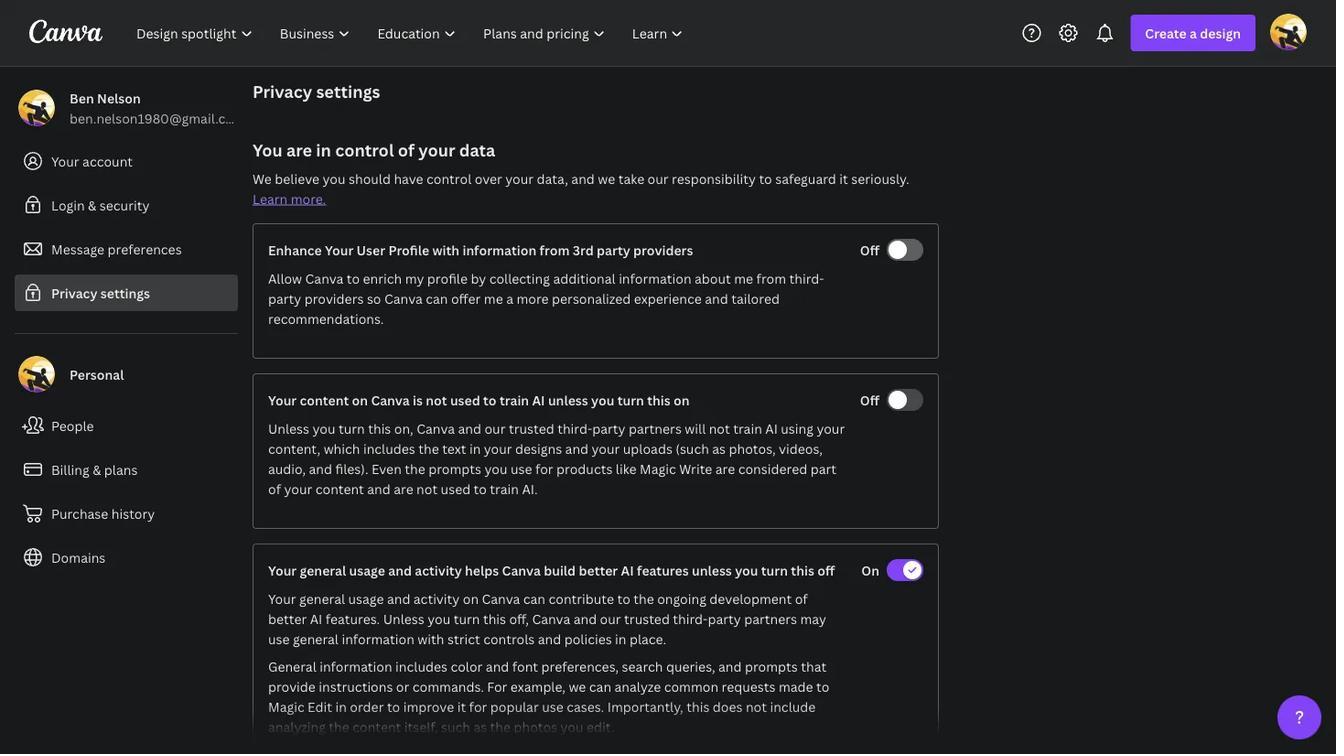 Task type: describe. For each thing, give the bounding box(es) containing it.
0 vertical spatial with
[[433, 241, 460, 259]]

queries,
[[667, 658, 716, 675]]

privacy settings link
[[15, 275, 238, 311]]

the down edit
[[329, 718, 350, 736]]

the inside the your general usage and activity on canva can contribute to the ongoing development of better ai features. unless you turn this off, canva and our trusted third-party partners may use general information with strict controls and policies in place.
[[634, 590, 654, 608]]

the right even
[[405, 460, 426, 478]]

strict
[[448, 630, 480, 648]]

provide
[[268, 678, 316, 695]]

experience
[[634, 290, 702, 307]]

party right 3rd
[[597, 241, 631, 259]]

better inside the your general usage and activity on canva can contribute to the ongoing development of better ai features. unless you turn this off, canva and our trusted third-party partners may use general information with strict controls and policies in place.
[[268, 610, 307, 628]]

nelson
[[97, 89, 141, 107]]

you up 'which'
[[313, 420, 336, 437]]

this up uploads
[[648, 391, 671, 409]]

canva right off,
[[532, 610, 571, 628]]

2 horizontal spatial on
[[674, 391, 690, 409]]

privacy settings inside "link"
[[51, 284, 150, 302]]

use inside unless you turn this on, canva and our trusted third-party partners will not train ai using your content, which includes the text in your designs and your uploads (such as photos, videos, audio, and files). even the prompts you use for products like magic write are considered part of your content and are not used to train ai.
[[511, 460, 532, 478]]

itself,
[[405, 718, 438, 736]]

turn up uploads
[[618, 391, 645, 409]]

includes inside general information includes color and font preferences, search queries, and prompts that provide instructions or commands. for example, we can analyze common requests made to magic edit in order to improve it for popular use cases. importantly, this does not include analyzing the content itself, such as the photos you edit.
[[396, 658, 448, 675]]

which
[[324, 440, 360, 457]]

text
[[442, 440, 467, 457]]

enhance
[[268, 241, 322, 259]]

additional
[[553, 270, 616, 287]]

personalized
[[552, 290, 631, 307]]

ben nelson image
[[1271, 14, 1308, 50]]

and down even
[[367, 480, 391, 498]]

data,
[[537, 170, 569, 187]]

of inside the your general usage and activity on canva can contribute to the ongoing development of better ai features. unless you turn this off, canva and our trusted third-party partners may use general information with strict controls and policies in place.
[[795, 590, 808, 608]]

on
[[862, 562, 880, 579]]

0 vertical spatial from
[[540, 241, 570, 259]]

third- inside the your general usage and activity on canva can contribute to the ongoing development of better ai features. unless you turn this off, canva and our trusted third-party partners may use general information with strict controls and policies in place.
[[673, 610, 708, 628]]

trusted inside the your general usage and activity on canva can contribute to the ongoing development of better ai features. unless you turn this off, canva and our trusted third-party partners may use general information with strict controls and policies in place.
[[625, 610, 670, 628]]

not right is
[[426, 391, 447, 409]]

our inside we believe you should have control over your data, and we take our responsibility to safeguard it seriously. learn more.
[[648, 170, 669, 187]]

take
[[619, 170, 645, 187]]

turn inside unless you turn this on, canva and our trusted third-party partners will not train ai using your content, which includes the text in your designs and your uploads (such as photos, videos, audio, and files). even the prompts you use for products like magic write are considered part of your content and are not used to train ai.
[[339, 420, 365, 437]]

learn
[[253, 190, 288, 207]]

party inside the your general usage and activity on canva can contribute to the ongoing development of better ai features. unless you turn this off, canva and our trusted third-party partners may use general information with strict controls and policies in place.
[[708, 610, 741, 628]]

your up have
[[419, 139, 456, 161]]

and left the helps
[[389, 562, 412, 579]]

it inside general information includes color and font preferences, search queries, and prompts that provide instructions or commands. for example, we can analyze common requests made to magic edit in order to improve it for popular use cases. importantly, this does not include analyzing the content itself, such as the photos you edit.
[[458, 698, 466, 716]]

on,
[[394, 420, 414, 437]]

search
[[622, 658, 663, 675]]

to inside unless you turn this on, canva and our trusted third-party partners will not train ai using your content, which includes the text in your designs and your uploads (such as photos, videos, audio, and files). even the prompts you use for products like magic write are considered part of your content and are not used to train ai.
[[474, 480, 487, 498]]

enrich
[[363, 270, 402, 287]]

not right "will"
[[709, 420, 731, 437]]

domains
[[51, 549, 106, 566]]

believe
[[275, 170, 320, 187]]

you are in control of your data
[[253, 139, 496, 161]]

you up products
[[592, 391, 615, 409]]

1 horizontal spatial of
[[398, 139, 415, 161]]

to inside we believe you should have control over your data, and we take our responsibility to safeguard it seriously. learn more.
[[760, 170, 773, 187]]

considered
[[739, 460, 808, 478]]

and inside allow canva to enrich my profile by collecting additional information about me from third- party providers so canva can offer me a more personalized experience and tailored recommendations.
[[705, 290, 729, 307]]

your up "like"
[[592, 440, 620, 457]]

my
[[405, 270, 424, 287]]

to down the that
[[817, 678, 830, 695]]

0 vertical spatial unless
[[548, 391, 589, 409]]

your for your content on canva is not used to train ai unless you turn this on
[[268, 391, 297, 409]]

0 vertical spatial train
[[500, 391, 529, 409]]

include
[[771, 698, 816, 716]]

content inside general information includes color and font preferences, search queries, and prompts that provide instructions or commands. for example, we can analyze common requests made to magic edit in order to improve it for popular use cases. importantly, this does not include analyzing the content itself, such as the photos you edit.
[[353, 718, 401, 736]]

and up or
[[387, 590, 411, 608]]

a inside allow canva to enrich my profile by collecting additional information about me from third- party providers so canva can offer me a more personalized experience and tailored recommendations.
[[507, 290, 514, 307]]

information inside the your general usage and activity on canva can contribute to the ongoing development of better ai features. unless you turn this off, canva and our trusted third-party partners may use general information with strict controls and policies in place.
[[342, 630, 415, 648]]

1 horizontal spatial settings
[[316, 80, 381, 103]]

we inside we believe you should have control over your data, and we take our responsibility to safeguard it seriously. learn more.
[[598, 170, 616, 187]]

requests
[[722, 678, 776, 695]]

and up font
[[538, 630, 562, 648]]

analyzing
[[268, 718, 326, 736]]

helps
[[465, 562, 499, 579]]

you inside we believe you should have control over your data, and we take our responsibility to safeguard it seriously. learn more.
[[323, 170, 346, 187]]

more
[[517, 290, 549, 307]]

personal
[[70, 366, 124, 383]]

you down your content on canva is not used to train ai unless you turn this on at the bottom of the page
[[485, 460, 508, 478]]

we inside general information includes color and font preferences, search queries, and prompts that provide instructions or commands. for example, we can analyze common requests made to magic edit in order to improve it for popular use cases. importantly, this does not include analyzing the content itself, such as the photos you edit.
[[569, 678, 586, 695]]

login
[[51, 196, 85, 214]]

your content on canva is not used to train ai unless you turn this on
[[268, 391, 690, 409]]

ai left the features
[[621, 562, 634, 579]]

0 horizontal spatial are
[[287, 139, 312, 161]]

information up collecting
[[463, 241, 537, 259]]

collecting
[[490, 270, 550, 287]]

content,
[[268, 440, 321, 457]]

allow canva to enrich my profile by collecting additional information about me from third- party providers so canva can offer me a more personalized experience and tailored recommendations.
[[268, 270, 825, 327]]

so
[[367, 290, 381, 307]]

people
[[51, 417, 94, 435]]

analyze
[[615, 678, 661, 695]]

as inside unless you turn this on, canva and our trusted third-party partners will not train ai using your content, which includes the text in your designs and your uploads (such as photos, videos, audio, and files). even the prompts you use for products like magic write are considered part of your content and are not used to train ai.
[[713, 440, 726, 457]]

allow
[[268, 270, 302, 287]]

your general usage and activity helps canva build better ai features unless you turn this off
[[268, 562, 835, 579]]

providers inside allow canva to enrich my profile by collecting additional information about me from third- party providers so canva can offer me a more personalized experience and tailored recommendations.
[[305, 290, 364, 307]]

the left text
[[419, 440, 439, 457]]

& for billing
[[93, 461, 101, 478]]

activity for helps
[[415, 562, 462, 579]]

2 vertical spatial are
[[394, 480, 414, 498]]

2 vertical spatial train
[[490, 480, 519, 498]]

information inside general information includes color and font preferences, search queries, and prompts that provide instructions or commands. for example, we can analyze common requests made to magic edit in order to improve it for popular use cases. importantly, this does not include analyzing the content itself, such as the photos you edit.
[[320, 658, 393, 675]]

font
[[513, 658, 539, 675]]

for
[[487, 678, 508, 695]]

canva down my
[[385, 290, 423, 307]]

from inside allow canva to enrich my profile by collecting additional information about me from third- party providers so canva can offer me a more personalized experience and tailored recommendations.
[[757, 270, 787, 287]]

3rd
[[573, 241, 594, 259]]

canva left build
[[502, 562, 541, 579]]

& for login
[[88, 196, 96, 214]]

safeguard
[[776, 170, 837, 187]]

0 vertical spatial privacy settings
[[253, 80, 381, 103]]

usage for on
[[348, 590, 384, 608]]

cases.
[[567, 698, 605, 716]]

0 horizontal spatial control
[[335, 139, 394, 161]]

of inside unless you turn this on, canva and our trusted third-party partners will not train ai using your content, which includes the text in your designs and your uploads (such as photos, videos, audio, and files). even the prompts you use for products like magic write are considered part of your content and are not used to train ai.
[[268, 480, 281, 498]]

your inside we believe you should have control over your data, and we take our responsibility to safeguard it seriously. learn more.
[[506, 170, 534, 187]]

color
[[451, 658, 483, 675]]

plans
[[104, 461, 138, 478]]

in up believe in the top left of the page
[[316, 139, 331, 161]]

instructions
[[319, 678, 393, 695]]

edit
[[308, 698, 332, 716]]

data
[[459, 139, 496, 161]]

general for your general usage and activity helps canva build better ai features unless you turn this off
[[300, 562, 346, 579]]

you
[[253, 139, 283, 161]]

0 vertical spatial used
[[450, 391, 481, 409]]

1 horizontal spatial providers
[[634, 241, 694, 259]]

design
[[1201, 24, 1242, 42]]

will
[[685, 420, 706, 437]]

user
[[357, 241, 386, 259]]

with inside the your general usage and activity on canva can contribute to the ongoing development of better ai features. unless you turn this off, canva and our trusted third-party partners may use general information with strict controls and policies in place.
[[418, 630, 445, 648]]

0 horizontal spatial on
[[352, 391, 368, 409]]

information inside allow canva to enrich my profile by collecting additional information about me from third- party providers so canva can offer me a more personalized experience and tailored recommendations.
[[619, 270, 692, 287]]

your general usage and activity on canva can contribute to the ongoing development of better ai features. unless you turn this off, canva and our trusted third-party partners may use general information with strict controls and policies in place.
[[268, 590, 827, 648]]

by
[[471, 270, 486, 287]]

controls
[[484, 630, 535, 648]]

this left off
[[791, 562, 815, 579]]

your for your account
[[51, 152, 79, 170]]

does
[[713, 698, 743, 716]]

history
[[112, 505, 155, 522]]

message preferences
[[51, 240, 182, 258]]

videos,
[[779, 440, 823, 457]]

learn more. link
[[253, 190, 326, 207]]

top level navigation element
[[125, 15, 699, 51]]

your right using
[[817, 420, 845, 437]]

unless inside the your general usage and activity on canva can contribute to the ongoing development of better ai features. unless you turn this off, canva and our trusted third-party partners may use general information with strict controls and policies in place.
[[383, 610, 425, 628]]

account
[[82, 152, 133, 170]]

message preferences link
[[15, 231, 238, 267]]

profile
[[389, 241, 430, 259]]

0 vertical spatial content
[[300, 391, 349, 409]]

features.
[[326, 610, 380, 628]]

ongoing
[[658, 590, 707, 608]]

build
[[544, 562, 576, 579]]

products
[[557, 460, 613, 478]]

off,
[[510, 610, 529, 628]]

control inside we believe you should have control over your data, and we take our responsibility to safeguard it seriously. learn more.
[[427, 170, 472, 187]]

1 horizontal spatial me
[[735, 270, 754, 287]]

can inside general information includes color and font preferences, search queries, and prompts that provide instructions or commands. for example, we can analyze common requests made to magic edit in order to improve it for popular use cases. importantly, this does not include analyzing the content itself, such as the photos you edit.
[[590, 678, 612, 695]]

usage for helps
[[349, 562, 385, 579]]

in inside the your general usage and activity on canva can contribute to the ongoing development of better ai features. unless you turn this off, canva and our trusted third-party partners may use general information with strict controls and policies in place.
[[615, 630, 627, 648]]

canva left is
[[371, 391, 410, 409]]

photos,
[[729, 440, 776, 457]]



Task type: locate. For each thing, give the bounding box(es) containing it.
purchase history
[[51, 505, 155, 522]]

popular
[[491, 698, 539, 716]]

2 vertical spatial can
[[590, 678, 612, 695]]

ben.nelson1980@gmail.com
[[70, 109, 245, 127]]

0 vertical spatial off
[[861, 241, 880, 259]]

your inside the your general usage and activity on canva can contribute to the ongoing development of better ai features. unless you turn this off, canva and our trusted third-party partners may use general information with strict controls and policies in place.
[[268, 590, 296, 608]]

1 horizontal spatial on
[[463, 590, 479, 608]]

1 horizontal spatial our
[[600, 610, 621, 628]]

1 horizontal spatial for
[[536, 460, 554, 478]]

1 vertical spatial trusted
[[625, 610, 670, 628]]

1 horizontal spatial magic
[[640, 460, 676, 478]]

1 horizontal spatial privacy
[[253, 80, 312, 103]]

recommendations.
[[268, 310, 384, 327]]

2 horizontal spatial use
[[542, 698, 564, 716]]

enhance your user profile with information from 3rd party providers
[[268, 241, 694, 259]]

you
[[323, 170, 346, 187], [592, 391, 615, 409], [313, 420, 336, 437], [485, 460, 508, 478], [735, 562, 759, 579], [428, 610, 451, 628], [561, 718, 584, 736]]

0 vertical spatial third-
[[790, 270, 825, 287]]

and
[[572, 170, 595, 187], [705, 290, 729, 307], [458, 420, 482, 437], [566, 440, 589, 457], [309, 460, 332, 478], [367, 480, 391, 498], [389, 562, 412, 579], [387, 590, 411, 608], [574, 610, 597, 628], [538, 630, 562, 648], [486, 658, 509, 675], [719, 658, 742, 675]]

off for unless you turn this on, canva and our trusted third-party partners will not train ai using your content, which includes the text in your designs and your uploads (such as photos, videos, audio, and files). even the prompts you use for products like magic write are considered part of your content and are not used to train ai.
[[861, 391, 880, 409]]

content down files).
[[316, 480, 364, 498]]

privacy inside "link"
[[51, 284, 97, 302]]

part
[[811, 460, 837, 478]]

0 horizontal spatial third-
[[558, 420, 593, 437]]

to left ai.
[[474, 480, 487, 498]]

our
[[648, 170, 669, 187], [485, 420, 506, 437], [600, 610, 621, 628]]

party inside unless you turn this on, canva and our trusted third-party partners will not train ai using your content, which includes the text in your designs and your uploads (such as photos, videos, audio, and files). even the prompts you use for products like magic write are considered part of your content and are not used to train ai.
[[593, 420, 626, 437]]

photos
[[514, 718, 558, 736]]

0 horizontal spatial privacy
[[51, 284, 97, 302]]

this left on, on the left bottom of page
[[368, 420, 391, 437]]

0 vertical spatial activity
[[415, 562, 462, 579]]

can down profile
[[426, 290, 448, 307]]

0 vertical spatial our
[[648, 170, 669, 187]]

you up more.
[[323, 170, 346, 187]]

1 vertical spatial &
[[93, 461, 101, 478]]

you down cases.
[[561, 718, 584, 736]]

1 vertical spatial off
[[861, 391, 880, 409]]

2 horizontal spatial our
[[648, 170, 669, 187]]

train up 'photos,'
[[734, 420, 763, 437]]

should
[[349, 170, 391, 187]]

0 vertical spatial for
[[536, 460, 554, 478]]

such
[[441, 718, 471, 736]]

to down or
[[387, 698, 400, 716]]

unless up content,
[[268, 420, 310, 437]]

2 vertical spatial general
[[293, 630, 339, 648]]

canva up off,
[[482, 590, 520, 608]]

policies
[[565, 630, 612, 648]]

this inside general information includes color and font preferences, search queries, and prompts that provide instructions or commands. for example, we can analyze common requests made to magic edit in order to improve it for popular use cases. importantly, this does not include analyzing the content itself, such as the photos you edit.
[[687, 698, 710, 716]]

general
[[268, 658, 317, 675]]

2 horizontal spatial third-
[[790, 270, 825, 287]]

common
[[664, 678, 719, 695]]

trusted
[[509, 420, 555, 437], [625, 610, 670, 628]]

1 vertical spatial usage
[[348, 590, 384, 608]]

1 vertical spatial settings
[[101, 284, 150, 302]]

0 horizontal spatial me
[[484, 290, 503, 307]]

prompts inside general information includes color and font preferences, search queries, and prompts that provide instructions or commands. for example, we can analyze common requests made to magic edit in order to improve it for popular use cases. importantly, this does not include analyzing the content itself, such as the photos you edit.
[[745, 658, 798, 675]]

activity for on
[[414, 590, 460, 608]]

in inside unless you turn this on, canva and our trusted third-party partners will not train ai using your content, which includes the text in your designs and your uploads (such as photos, videos, audio, and files). even the prompts you use for products like magic write are considered part of your content and are not used to train ai.
[[470, 440, 481, 457]]

magic inside general information includes color and font preferences, search queries, and prompts that provide instructions or commands. for example, we can analyze common requests made to magic edit in order to improve it for popular use cases. importantly, this does not include analyzing the content itself, such as the photos you edit.
[[268, 698, 305, 716]]

includes
[[363, 440, 416, 457], [396, 658, 448, 675]]

for inside general information includes color and font preferences, search queries, and prompts that provide instructions or commands. for example, we can analyze common requests made to magic edit in order to improve it for popular use cases. importantly, this does not include analyzing the content itself, such as the photos you edit.
[[469, 698, 487, 716]]

use up general
[[268, 630, 290, 648]]

the down popular
[[490, 718, 511, 736]]

0 vertical spatial unless
[[268, 420, 310, 437]]

partners inside unless you turn this on, canva and our trusted third-party partners will not train ai using your content, which includes the text in your designs and your uploads (such as photos, videos, audio, and files). even the prompts you use for products like magic write are considered part of your content and are not used to train ai.
[[629, 420, 682, 437]]

unless inside unless you turn this on, canva and our trusted third-party partners will not train ai using your content, which includes the text in your designs and your uploads (such as photos, videos, audio, and files). even the prompts you use for products like magic write are considered part of your content and are not used to train ai.
[[268, 420, 310, 437]]

information up instructions at bottom
[[320, 658, 393, 675]]

information
[[463, 241, 537, 259], [619, 270, 692, 287], [342, 630, 415, 648], [320, 658, 393, 675]]

information up experience
[[619, 270, 692, 287]]

unless
[[548, 391, 589, 409], [692, 562, 732, 579]]

0 vertical spatial usage
[[349, 562, 385, 579]]

0 vertical spatial of
[[398, 139, 415, 161]]

audio,
[[268, 460, 306, 478]]

contribute
[[549, 590, 614, 608]]

0 horizontal spatial prompts
[[429, 460, 482, 478]]

privacy
[[253, 80, 312, 103], [51, 284, 97, 302]]

billing & plans
[[51, 461, 138, 478]]

magic down uploads
[[640, 460, 676, 478]]

as inside general information includes color and font preferences, search queries, and prompts that provide instructions or commands. for example, we can analyze common requests made to magic edit in order to improve it for popular use cases. importantly, this does not include analyzing the content itself, such as the photos you edit.
[[474, 718, 487, 736]]

magic inside unless you turn this on, canva and our trusted third-party partners will not train ai using your content, which includes the text in your designs and your uploads (such as photos, videos, audio, and files). even the prompts you use for products like magic write are considered part of your content and are not used to train ai.
[[640, 460, 676, 478]]

0 vertical spatial me
[[735, 270, 754, 287]]

ai up designs
[[532, 391, 545, 409]]

1 off from the top
[[861, 241, 880, 259]]

0 vertical spatial &
[[88, 196, 96, 214]]

0 vertical spatial are
[[287, 139, 312, 161]]

1 horizontal spatial trusted
[[625, 610, 670, 628]]

the down the features
[[634, 590, 654, 608]]

from left 3rd
[[540, 241, 570, 259]]

1 horizontal spatial unless
[[692, 562, 732, 579]]

we down preferences,
[[569, 678, 586, 695]]

turn inside the your general usage and activity on canva can contribute to the ongoing development of better ai features. unless you turn this off, canva and our trusted third-party partners may use general information with strict controls and policies in place.
[[454, 610, 480, 628]]

1 horizontal spatial unless
[[383, 610, 425, 628]]

train left ai.
[[490, 480, 519, 498]]

and down 'which'
[[309, 460, 332, 478]]

uploads
[[623, 440, 673, 457]]

billing & plans link
[[15, 451, 238, 488]]

from up tailored
[[757, 270, 787, 287]]

to inside allow canva to enrich my profile by collecting additional information about me from third- party providers so canva can offer me a more personalized experience and tailored recommendations.
[[347, 270, 360, 287]]

this
[[648, 391, 671, 409], [368, 420, 391, 437], [791, 562, 815, 579], [483, 610, 506, 628], [687, 698, 710, 716]]

off for allow canva to enrich my profile by collecting additional information about me from third- party providers so canva can offer me a more personalized experience and tailored recommendations.
[[861, 241, 880, 259]]

2 horizontal spatial of
[[795, 590, 808, 608]]

on inside the your general usage and activity on canva can contribute to the ongoing development of better ai features. unless you turn this off, canva and our trusted third-party partners may use general information with strict controls and policies in place.
[[463, 590, 479, 608]]

tailored
[[732, 290, 780, 307]]

control left over
[[427, 170, 472, 187]]

it left seriously.
[[840, 170, 849, 187]]

me
[[735, 270, 754, 287], [484, 290, 503, 307]]

and up for
[[486, 658, 509, 675]]

your down the audio,
[[284, 480, 313, 498]]

1 vertical spatial unless
[[383, 610, 425, 628]]

trusted inside unless you turn this on, canva and our trusted third-party partners will not train ai using your content, which includes the text in your designs and your uploads (such as photos, videos, audio, and files). even the prompts you use for products like magic write are considered part of your content and are not used to train ai.
[[509, 420, 555, 437]]

0 vertical spatial use
[[511, 460, 532, 478]]

prompts down text
[[429, 460, 482, 478]]

and up requests
[[719, 658, 742, 675]]

0 horizontal spatial unless
[[548, 391, 589, 409]]

our up 'policies'
[[600, 610, 621, 628]]

includes inside unless you turn this on, canva and our trusted third-party partners will not train ai using your content, which includes the text in your designs and your uploads (such as photos, videos, audio, and files). even the prompts you use for products like magic write are considered part of your content and are not used to train ai.
[[363, 440, 416, 457]]

1 vertical spatial it
[[458, 698, 466, 716]]

to inside the your general usage and activity on canva can contribute to the ongoing development of better ai features. unless you turn this off, canva and our trusted third-party partners may use general information with strict controls and policies in place.
[[618, 590, 631, 608]]

this left off,
[[483, 610, 506, 628]]

content
[[300, 391, 349, 409], [316, 480, 364, 498], [353, 718, 401, 736]]

a inside dropdown button
[[1190, 24, 1198, 42]]

usage inside the your general usage and activity on canva can contribute to the ongoing development of better ai features. unless you turn this off, canva and our trusted third-party partners may use general information with strict controls and policies in place.
[[348, 590, 384, 608]]

1 horizontal spatial use
[[511, 460, 532, 478]]

1 horizontal spatial we
[[598, 170, 616, 187]]

importantly,
[[608, 698, 684, 716]]

1 horizontal spatial better
[[579, 562, 618, 579]]

1 vertical spatial includes
[[396, 658, 448, 675]]

this down common
[[687, 698, 710, 716]]

it inside we believe you should have control over your data, and we take our responsibility to safeguard it seriously. learn more.
[[840, 170, 849, 187]]

your left designs
[[484, 440, 512, 457]]

0 horizontal spatial trusted
[[509, 420, 555, 437]]

privacy settings down message preferences
[[51, 284, 150, 302]]

0 vertical spatial it
[[840, 170, 849, 187]]

0 horizontal spatial use
[[268, 630, 290, 648]]

your
[[51, 152, 79, 170], [325, 241, 354, 259], [268, 391, 297, 409], [268, 562, 297, 579], [268, 590, 296, 608]]

activity
[[415, 562, 462, 579], [414, 590, 460, 608]]

2 vertical spatial third-
[[673, 610, 708, 628]]

2 vertical spatial of
[[795, 590, 808, 608]]

about
[[695, 270, 731, 287]]

for inside unless you turn this on, canva and our trusted third-party partners will not train ai using your content, which includes the text in your designs and your uploads (such as photos, videos, audio, and files). even the prompts you use for products like magic write are considered part of your content and are not used to train ai.
[[536, 460, 554, 478]]

1 vertical spatial used
[[441, 480, 471, 498]]

order
[[350, 698, 384, 716]]

your for your general usage and activity helps canva build better ai features unless you turn this off
[[268, 562, 297, 579]]

using
[[781, 420, 814, 437]]

activity inside the your general usage and activity on canva can contribute to the ongoing development of better ai features. unless you turn this off, canva and our trusted third-party partners may use general information with strict controls and policies in place.
[[414, 590, 460, 608]]

ai inside the your general usage and activity on canva can contribute to the ongoing development of better ai features. unless you turn this off, canva and our trusted third-party partners may use general information with strict controls and policies in place.
[[310, 610, 323, 628]]

0 vertical spatial a
[[1190, 24, 1198, 42]]

our right take
[[648, 170, 669, 187]]

magic down provide
[[268, 698, 305, 716]]

0 horizontal spatial our
[[485, 420, 506, 437]]

ai inside unless you turn this on, canva and our trusted third-party partners will not train ai using your content, which includes the text in your designs and your uploads (such as photos, videos, audio, and files). even the prompts you use for products like magic write are considered part of your content and are not used to train ai.
[[766, 420, 778, 437]]

0 vertical spatial privacy
[[253, 80, 312, 103]]

unless
[[268, 420, 310, 437], [383, 610, 425, 628]]

our inside the your general usage and activity on canva can contribute to the ongoing development of better ai features. unless you turn this off, canva and our trusted third-party partners may use general information with strict controls and policies in place.
[[600, 610, 621, 628]]

have
[[394, 170, 424, 187]]

to right contribute
[[618, 590, 631, 608]]

and up products
[[566, 440, 589, 457]]

create
[[1146, 24, 1187, 42]]

use inside general information includes color and font preferences, search queries, and prompts that provide instructions or commands. for example, we can analyze common requests made to magic edit in order to improve it for popular use cases. importantly, this does not include analyzing the content itself, such as the photos you edit.
[[542, 698, 564, 716]]

1 vertical spatial privacy
[[51, 284, 97, 302]]

your account
[[51, 152, 133, 170]]

1 vertical spatial prompts
[[745, 658, 798, 675]]

offer
[[451, 290, 481, 307]]

it
[[840, 170, 849, 187], [458, 698, 466, 716]]

even
[[372, 460, 402, 478]]

better up contribute
[[579, 562, 618, 579]]

0 horizontal spatial better
[[268, 610, 307, 628]]

to left safeguard
[[760, 170, 773, 187]]

canva up text
[[417, 420, 455, 437]]

you up development
[[735, 562, 759, 579]]

are right write
[[716, 460, 736, 478]]

on down the helps
[[463, 590, 479, 608]]

0 horizontal spatial of
[[268, 480, 281, 498]]

are up believe in the top left of the page
[[287, 139, 312, 161]]

1 horizontal spatial a
[[1190, 24, 1198, 42]]

partners inside the your general usage and activity on canva can contribute to the ongoing development of better ai features. unless you turn this off, canva and our trusted third-party partners may use general information with strict controls and policies in place.
[[745, 610, 798, 628]]

made
[[779, 678, 814, 695]]

0 vertical spatial partners
[[629, 420, 682, 437]]

partners
[[629, 420, 682, 437], [745, 610, 798, 628]]

you inside general information includes color and font preferences, search queries, and prompts that provide instructions or commands. for example, we can analyze common requests made to magic edit in order to improve it for popular use cases. importantly, this does not include analyzing the content itself, such as the photos you edit.
[[561, 718, 584, 736]]

responsibility
[[672, 170, 756, 187]]

unless up ongoing
[[692, 562, 732, 579]]

1 horizontal spatial as
[[713, 440, 726, 457]]

use down example,
[[542, 698, 564, 716]]

not down requests
[[746, 698, 767, 716]]

trusted up designs
[[509, 420, 555, 437]]

our inside unless you turn this on, canva and our trusted third-party partners will not train ai using your content, which includes the text in your designs and your uploads (such as photos, videos, audio, and files). even the prompts you use for products like magic write are considered part of your content and are not used to train ai.
[[485, 420, 506, 437]]

canva right allow
[[305, 270, 344, 287]]

login & security
[[51, 196, 150, 214]]

0 horizontal spatial from
[[540, 241, 570, 259]]

you up 'strict'
[[428, 610, 451, 628]]

1 vertical spatial a
[[507, 290, 514, 307]]

can up off,
[[524, 590, 546, 608]]

1 vertical spatial better
[[268, 610, 307, 628]]

for down for
[[469, 698, 487, 716]]

content inside unless you turn this on, canva and our trusted third-party partners will not train ai using your content, which includes the text in your designs and your uploads (such as photos, videos, audio, and files). even the prompts you use for products like magic write are considered part of your content and are not used to train ai.
[[316, 480, 364, 498]]

0 horizontal spatial it
[[458, 698, 466, 716]]

2 horizontal spatial are
[[716, 460, 736, 478]]

0 horizontal spatial unless
[[268, 420, 310, 437]]

0 horizontal spatial can
[[426, 290, 448, 307]]

ai left using
[[766, 420, 778, 437]]

we
[[253, 170, 272, 187]]

includes up or
[[396, 658, 448, 675]]

and right data,
[[572, 170, 595, 187]]

0 vertical spatial providers
[[634, 241, 694, 259]]

1 vertical spatial unless
[[692, 562, 732, 579]]

on up 'which'
[[352, 391, 368, 409]]

a down collecting
[[507, 290, 514, 307]]

can inside the your general usage and activity on canva can contribute to the ongoing development of better ai features. unless you turn this off, canva and our trusted third-party partners may use general information with strict controls and policies in place.
[[524, 590, 546, 608]]

1 vertical spatial our
[[485, 420, 506, 437]]

1 vertical spatial me
[[484, 290, 503, 307]]

me down by
[[484, 290, 503, 307]]

1 horizontal spatial from
[[757, 270, 787, 287]]

and up text
[[458, 420, 482, 437]]

ai.
[[522, 480, 538, 498]]

general for your general usage and activity on canva can contribute to the ongoing development of better ai features. unless you turn this off, canva and our trusted third-party partners may use general information with strict controls and policies in place.
[[300, 590, 345, 608]]

in right edit
[[336, 698, 347, 716]]

and down about on the right
[[705, 290, 729, 307]]

prompts
[[429, 460, 482, 478], [745, 658, 798, 675]]

control up the should
[[335, 139, 394, 161]]

canva inside unless you turn this on, canva and our trusted third-party partners will not train ai using your content, which includes the text in your designs and your uploads (such as photos, videos, audio, and files). even the prompts you use for products like magic write are considered part of your content and are not used to train ai.
[[417, 420, 455, 437]]

1 vertical spatial can
[[524, 590, 546, 608]]

use inside the your general usage and activity on canva can contribute to the ongoing development of better ai features. unless you turn this off, canva and our trusted third-party partners may use general information with strict controls and policies in place.
[[268, 630, 290, 648]]

ai left features.
[[310, 610, 323, 628]]

used inside unless you turn this on, canva and our trusted third-party partners will not train ai using your content, which includes the text in your designs and your uploads (such as photos, videos, audio, and files). even the prompts you use for products like magic write are considered part of your content and are not used to train ai.
[[441, 480, 471, 498]]

message
[[51, 240, 104, 258]]

0 horizontal spatial privacy settings
[[51, 284, 150, 302]]

your for your general usage and activity on canva can contribute to the ongoing development of better ai features. unless you turn this off, canva and our trusted third-party partners may use general information with strict controls and policies in place.
[[268, 590, 296, 608]]

you inside the your general usage and activity on canva can contribute to the ongoing development of better ai features. unless you turn this off, canva and our trusted third-party partners may use general information with strict controls and policies in place.
[[428, 610, 451, 628]]

designs
[[516, 440, 562, 457]]

2 vertical spatial our
[[600, 610, 621, 628]]

& inside login & security 'link'
[[88, 196, 96, 214]]

2 off from the top
[[861, 391, 880, 409]]

0 horizontal spatial we
[[569, 678, 586, 695]]

is
[[413, 391, 423, 409]]

third- inside unless you turn this on, canva and our trusted third-party partners will not train ai using your content, which includes the text in your designs and your uploads (such as photos, videos, audio, and files). even the prompts you use for products like magic write are considered part of your content and are not used to train ai.
[[558, 420, 593, 437]]

to right is
[[484, 391, 497, 409]]

in inside general information includes color and font preferences, search queries, and prompts that provide instructions or commands. for example, we can analyze common requests made to magic edit in order to improve it for popular use cases. importantly, this does not include analyzing the content itself, such as the photos you edit.
[[336, 698, 347, 716]]

providers up recommendations.
[[305, 290, 364, 307]]

0 vertical spatial can
[[426, 290, 448, 307]]

settings up you are in control of your data
[[316, 80, 381, 103]]

improve
[[404, 698, 454, 716]]

purchase history link
[[15, 495, 238, 532]]

used right is
[[450, 391, 481, 409]]

1 vertical spatial of
[[268, 480, 281, 498]]

1 horizontal spatial can
[[524, 590, 546, 608]]

privacy up 'you'
[[253, 80, 312, 103]]

over
[[475, 170, 503, 187]]

1 vertical spatial privacy settings
[[51, 284, 150, 302]]

a left design on the right top
[[1190, 24, 1198, 42]]

not inside general information includes color and font preferences, search queries, and prompts that provide instructions or commands. for example, we can analyze common requests made to magic edit in order to improve it for popular use cases. importantly, this does not include analyzing the content itself, such as the photos you edit.
[[746, 698, 767, 716]]

to left enrich
[[347, 270, 360, 287]]

not down is
[[417, 480, 438, 498]]

ben
[[70, 89, 94, 107]]

0 horizontal spatial a
[[507, 290, 514, 307]]

with left 'strict'
[[418, 630, 445, 648]]

domains link
[[15, 539, 238, 576]]

unless up designs
[[548, 391, 589, 409]]

1 vertical spatial train
[[734, 420, 763, 437]]

login & security link
[[15, 187, 238, 223]]

content up 'which'
[[300, 391, 349, 409]]

1 vertical spatial magic
[[268, 698, 305, 716]]

of up may
[[795, 590, 808, 608]]

can inside allow canva to enrich my profile by collecting additional information about me from third- party providers so canva can offer me a more personalized experience and tailored recommendations.
[[426, 290, 448, 307]]

0 vertical spatial includes
[[363, 440, 416, 457]]

a
[[1190, 24, 1198, 42], [507, 290, 514, 307]]

on
[[352, 391, 368, 409], [674, 391, 690, 409], [463, 590, 479, 608]]

0 vertical spatial settings
[[316, 80, 381, 103]]

prompts inside unless you turn this on, canva and our trusted third-party partners will not train ai using your content, which includes the text in your designs and your uploads (such as photos, videos, audio, and files). even the prompts you use for products like magic write are considered part of your content and are not used to train ai.
[[429, 460, 482, 478]]

canva
[[305, 270, 344, 287], [385, 290, 423, 307], [371, 391, 410, 409], [417, 420, 455, 437], [502, 562, 541, 579], [482, 590, 520, 608], [532, 610, 571, 628]]

preferences
[[108, 240, 182, 258]]

better
[[579, 562, 618, 579], [268, 610, 307, 628]]

0 vertical spatial better
[[579, 562, 618, 579]]

as right such
[[474, 718, 487, 736]]

2 vertical spatial content
[[353, 718, 401, 736]]

the
[[419, 440, 439, 457], [405, 460, 426, 478], [634, 590, 654, 608], [329, 718, 350, 736], [490, 718, 511, 736]]

providers up experience
[[634, 241, 694, 259]]

privacy settings up 'you'
[[253, 80, 381, 103]]

(such
[[676, 440, 710, 457]]

and up 'policies'
[[574, 610, 597, 628]]

may
[[801, 610, 827, 628]]

are
[[287, 139, 312, 161], [716, 460, 736, 478], [394, 480, 414, 498]]

1 vertical spatial are
[[716, 460, 736, 478]]

for down designs
[[536, 460, 554, 478]]

settings inside "link"
[[101, 284, 150, 302]]

use up ai.
[[511, 460, 532, 478]]

that
[[801, 658, 827, 675]]

third- inside allow canva to enrich my profile by collecting additional information about me from third- party providers so canva can offer me a more personalized experience and tailored recommendations.
[[790, 270, 825, 287]]

general information includes color and font preferences, search queries, and prompts that provide instructions or commands. for example, we can analyze common requests made to magic edit in order to improve it for popular use cases. importantly, this does not include analyzing the content itself, such as the photos you edit.
[[268, 658, 830, 736]]

settings down message preferences link
[[101, 284, 150, 302]]

party inside allow canva to enrich my profile by collecting additional information about me from third- party providers so canva can offer me a more personalized experience and tailored recommendations.
[[268, 290, 302, 307]]

1 vertical spatial third-
[[558, 420, 593, 437]]

for
[[536, 460, 554, 478], [469, 698, 487, 716]]

& inside billing & plans link
[[93, 461, 101, 478]]

ai
[[532, 391, 545, 409], [766, 420, 778, 437], [621, 562, 634, 579], [310, 610, 323, 628]]

1 vertical spatial for
[[469, 698, 487, 716]]

0 horizontal spatial settings
[[101, 284, 150, 302]]

and inside we believe you should have control over your data, and we take our responsibility to safeguard it seriously. learn more.
[[572, 170, 595, 187]]

turn up development
[[762, 562, 788, 579]]

this inside the your general usage and activity on canva can contribute to the ongoing development of better ai features. unless you turn this off, canva and our trusted third-party partners may use general information with strict controls and policies in place.
[[483, 610, 506, 628]]

your account link
[[15, 143, 238, 179]]

train
[[500, 391, 529, 409], [734, 420, 763, 437], [490, 480, 519, 498]]

commands.
[[413, 678, 484, 695]]

your right over
[[506, 170, 534, 187]]

this inside unless you turn this on, canva and our trusted third-party partners will not train ai using your content, which includes the text in your designs and your uploads (such as photos, videos, audio, and files). even the prompts you use for products like magic write are considered part of your content and are not used to train ai.
[[368, 420, 391, 437]]

off
[[861, 241, 880, 259], [861, 391, 880, 409]]



Task type: vqa. For each thing, say whether or not it's contained in the screenshot.
Get in the top of the page
no



